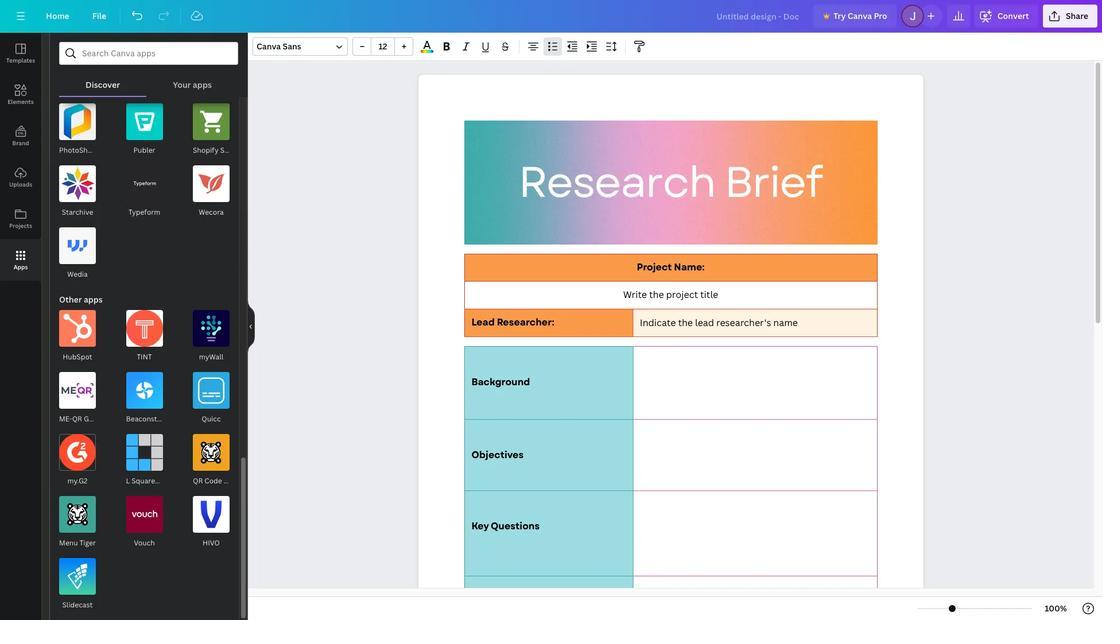 Task type: locate. For each thing, give the bounding box(es) containing it.
wedia
[[67, 269, 88, 279]]

menu tiger
[[59, 538, 96, 548]]

0 vertical spatial apps
[[193, 79, 212, 90]]

l
[[126, 476, 130, 486]]

research
[[518, 151, 715, 213]]

0 vertical spatial canva
[[848, 10, 872, 21]]

0 horizontal spatial qr
[[72, 414, 82, 424]]

generator right me-
[[84, 414, 118, 424]]

canva
[[848, 10, 872, 21], [257, 41, 281, 52]]

canva inside canva sans dropdown button
[[257, 41, 281, 52]]

0 horizontal spatial apps
[[84, 294, 103, 305]]

research brief
[[518, 151, 822, 213]]

my.g2
[[67, 476, 88, 486]]

other
[[59, 294, 82, 305]]

sans
[[283, 41, 301, 52]]

1 vertical spatial apps
[[84, 294, 103, 305]]

Research Brief text field
[[418, 75, 923, 620]]

generator right the code
[[224, 476, 257, 486]]

convert button
[[975, 5, 1038, 28]]

projects button
[[0, 198, 41, 239]]

1 horizontal spatial apps
[[193, 79, 212, 90]]

templates
[[6, 56, 35, 64]]

group
[[352, 37, 413, 56]]

uploads
[[9, 180, 32, 188]]

apps
[[193, 79, 212, 90], [84, 294, 103, 305]]

file
[[92, 10, 106, 21]]

squared
[[132, 476, 159, 486]]

side panel tab list
[[0, 33, 41, 281]]

1 horizontal spatial generator
[[224, 476, 257, 486]]

apps inside button
[[193, 79, 212, 90]]

elements
[[8, 98, 34, 106]]

apps button
[[0, 239, 41, 281]]

templates button
[[0, 33, 41, 74]]

qr
[[72, 414, 82, 424], [166, 414, 176, 424], [193, 476, 203, 486]]

canva sans button
[[253, 37, 348, 56]]

1 vertical spatial canva
[[257, 41, 281, 52]]

0 horizontal spatial generator
[[84, 414, 118, 424]]

– – number field
[[375, 41, 391, 52]]

hide image
[[247, 299, 255, 354]]

1 horizontal spatial canva
[[848, 10, 872, 21]]

your
[[173, 79, 191, 90]]

discover
[[86, 79, 120, 90]]

color range image
[[421, 50, 433, 53]]

1 vertical spatial generator
[[224, 476, 257, 486]]

elements button
[[0, 74, 41, 115]]

1 horizontal spatial qr
[[166, 414, 176, 424]]

apps right the 'other'
[[84, 294, 103, 305]]

canva left sans
[[257, 41, 281, 52]]

publer
[[133, 145, 155, 155]]

0 horizontal spatial canva
[[257, 41, 281, 52]]

0 vertical spatial generator
[[84, 414, 118, 424]]

discover button
[[59, 65, 147, 96]]

apps for other apps
[[84, 294, 103, 305]]

hubspot
[[63, 352, 92, 362]]

l squared hub
[[126, 476, 175, 486]]

uploads button
[[0, 157, 41, 198]]

canva right "try"
[[848, 10, 872, 21]]

shopify sync
[[193, 145, 236, 155]]

canva sans
[[257, 41, 301, 52]]

hub
[[161, 476, 175, 486]]

try
[[834, 10, 846, 21]]

apps right your
[[193, 79, 212, 90]]

generator
[[84, 414, 118, 424], [224, 476, 257, 486]]

tiger
[[80, 538, 96, 548]]

beaconstac qr
[[126, 414, 176, 424]]



Task type: vqa. For each thing, say whether or not it's contained in the screenshot.
CANVA to the bottom
yes



Task type: describe. For each thing, give the bounding box(es) containing it.
brand button
[[0, 115, 41, 157]]

typeform
[[128, 207, 160, 217]]

qr code generator
[[193, 476, 257, 486]]

qr for beaconstac
[[166, 414, 176, 424]]

share button
[[1043, 5, 1098, 28]]

your apps button
[[147, 65, 238, 96]]

sync
[[220, 145, 236, 155]]

code
[[205, 476, 222, 486]]

try canva pro button
[[814, 5, 897, 28]]

photoshelter
[[59, 145, 103, 155]]

apps for your apps
[[193, 79, 212, 90]]

vouch
[[134, 538, 155, 548]]

brand
[[12, 139, 29, 147]]

100%
[[1045, 603, 1067, 614]]

quicc
[[202, 414, 221, 424]]

starchive
[[62, 207, 93, 217]]

generator for me-qr generator
[[84, 414, 118, 424]]

pro
[[874, 10, 887, 21]]

try canva pro
[[834, 10, 887, 21]]

canva inside the try canva pro button
[[848, 10, 872, 21]]

mywall
[[199, 352, 223, 362]]

apps
[[14, 263, 28, 271]]

share
[[1066, 10, 1088, 21]]

100% button
[[1037, 599, 1075, 618]]

main menu bar
[[0, 0, 1102, 33]]

beaconstac
[[126, 414, 165, 424]]

generator for qr code generator
[[224, 476, 257, 486]]

brief
[[724, 151, 822, 213]]

qr for me-
[[72, 414, 82, 424]]

file button
[[83, 5, 115, 28]]

home link
[[37, 5, 79, 28]]

menu
[[59, 538, 78, 548]]

tint
[[137, 352, 152, 362]]

2 horizontal spatial qr
[[193, 476, 203, 486]]

Search Canva apps search field
[[82, 42, 215, 64]]

shopify
[[193, 145, 219, 155]]

me-qr generator
[[59, 414, 118, 424]]

home
[[46, 10, 69, 21]]

slidecast
[[62, 600, 93, 610]]

projects
[[9, 222, 32, 230]]

wecora
[[199, 207, 224, 217]]

convert
[[998, 10, 1029, 21]]

me-
[[59, 414, 72, 424]]

Design title text field
[[707, 5, 809, 28]]

hivo
[[203, 538, 220, 548]]

other apps
[[59, 294, 103, 305]]

your apps
[[173, 79, 212, 90]]



